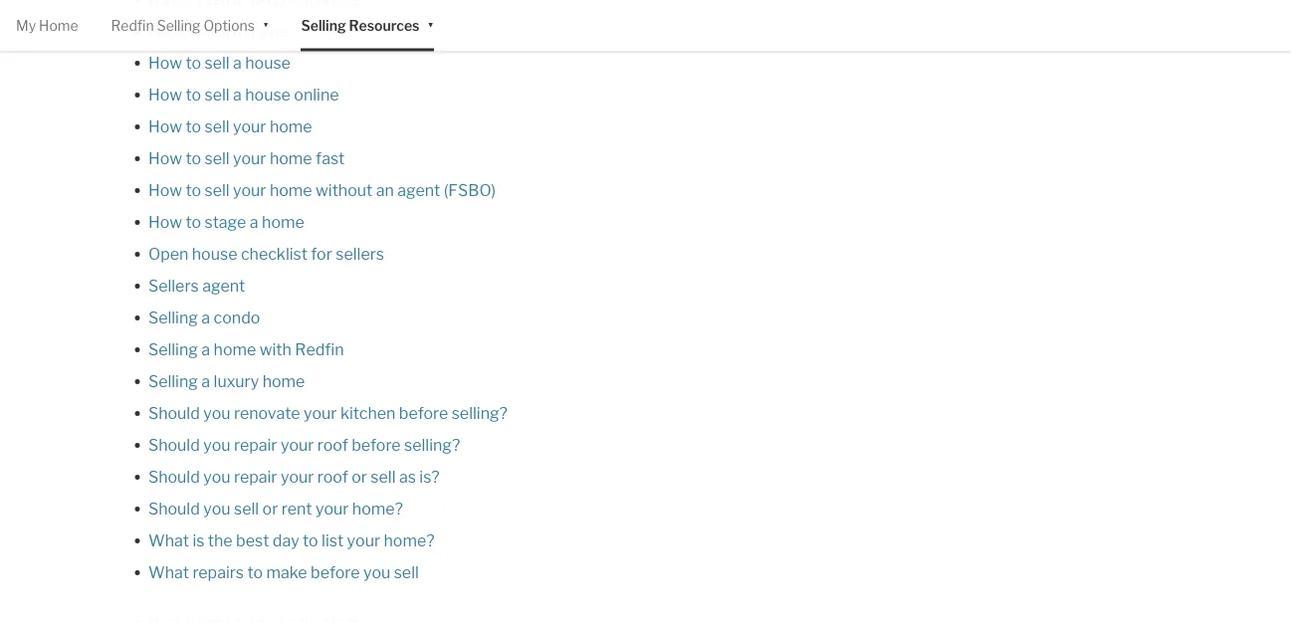 Task type: describe. For each thing, give the bounding box(es) containing it.
for
[[311, 244, 332, 263]]

to for how to sell a house online
[[186, 85, 201, 104]]

you for should you repair your roof before selling?
[[203, 435, 230, 454]]

renovate
[[234, 403, 300, 423]]

sellers
[[336, 244, 384, 263]]

0 vertical spatial home?
[[352, 499, 403, 518]]

you for should you sell or rent your home?
[[203, 499, 230, 518]]

open house checklist for sellers link
[[148, 244, 384, 263]]

home for how to sell your home without an agent (fsbo)
[[270, 180, 312, 200]]

should you renovate your kitchen before selling?
[[148, 403, 508, 423]]

should you repair your roof before selling? link
[[148, 435, 460, 454]]

1 horizontal spatial agent
[[397, 180, 440, 200]]

as
[[399, 467, 416, 486]]

your for how to sell your home without an agent (fsbo)
[[233, 180, 266, 200]]

1 horizontal spatial or
[[352, 467, 367, 486]]

a up how to sell a house link
[[233, 21, 242, 40]]

roof for before
[[317, 435, 348, 454]]

should you renovate your kitchen before selling? link
[[148, 403, 508, 423]]

checklist
[[241, 244, 308, 263]]

should you sell or rent your home? link
[[148, 499, 403, 518]]

to for how to sell your home without an agent (fsbo)
[[186, 180, 201, 200]]

before for roof
[[352, 435, 401, 454]]

home for how to sell your home
[[270, 116, 312, 136]]

how for how to sell your home
[[148, 116, 182, 136]]

open house checklist for sellers
[[148, 244, 384, 263]]

before for kitchen
[[399, 403, 448, 423]]

sell down as
[[394, 562, 419, 582]]

how for how to sell your home fast
[[148, 148, 182, 168]]

my home link
[[16, 0, 78, 51]]

selling for selling a condo
[[148, 308, 198, 327]]

the
[[208, 531, 233, 550]]

2 vertical spatial house
[[192, 244, 237, 263]]

with
[[260, 339, 291, 359]]

a right stage
[[250, 212, 258, 231]]

my home
[[16, 17, 78, 34]]

sell for should you sell or rent your home?
[[234, 499, 259, 518]]

to for how to sell your home fast
[[186, 148, 201, 168]]

repairs
[[192, 562, 244, 582]]

should you repair your roof or sell as is? link
[[148, 467, 440, 486]]

sellers agent
[[148, 276, 245, 295]]

resources
[[349, 17, 419, 34]]

what for what is the best day to list your home?
[[148, 531, 189, 550]]

sell for how to sell your home fast
[[204, 148, 230, 168]]

selling a home with redfin link
[[148, 339, 344, 359]]

condo
[[214, 308, 260, 327]]

selling for selling a luxury home
[[148, 371, 198, 391]]

how to sell your home link
[[148, 116, 312, 136]]

a up how to sell a house online link
[[233, 53, 242, 72]]

what is the best day to list your home?
[[148, 531, 435, 550]]

you for should you renovate your kitchen before selling?
[[203, 403, 230, 423]]

(fsbo)
[[444, 180, 496, 200]]

sell left as
[[371, 467, 396, 486]]

how to sell your home without an agent (fsbo) link
[[148, 180, 496, 200]]

should for should you renovate your kitchen before selling?
[[148, 403, 200, 423]]

your for should you renovate your kitchen before selling?
[[304, 403, 337, 423]]

your for how to sell your home fast
[[233, 148, 266, 168]]

selling a condo
[[148, 308, 260, 327]]

best
[[236, 531, 269, 550]]

sell for how to sell your home
[[204, 116, 230, 136]]

selling resources ▾
[[301, 15, 434, 34]]

redfin selling options link
[[111, 0, 255, 51]]

2 vertical spatial before
[[311, 562, 360, 582]]

should for should you sell or rent your home?
[[148, 499, 200, 518]]

to for how to stage a home
[[186, 212, 201, 231]]

selling a condo link
[[148, 308, 260, 327]]

selling inside redfin selling options ▾
[[157, 17, 200, 34]]

to left list
[[303, 531, 318, 550]]

a down selling a condo link
[[201, 339, 210, 359]]

sellers
[[148, 276, 199, 295]]

how for how to stage a home
[[148, 212, 182, 231]]

day
[[273, 531, 299, 550]]

how to sell your home fast link
[[148, 148, 345, 168]]

options
[[203, 17, 255, 34]]

should you sell or rent your home?
[[148, 499, 403, 518]]

how to sell your home
[[148, 116, 312, 136]]

how to stage a home link
[[148, 212, 304, 231]]

selling for selling resources ▾
[[301, 17, 346, 34]]

selling a luxury home
[[148, 371, 305, 391]]

your for how to sell your home
[[233, 116, 266, 136]]

my
[[16, 17, 36, 34]]

how for how to sell a house
[[148, 53, 182, 72]]

how to sell a home
[[148, 21, 288, 40]]

0 horizontal spatial agent
[[202, 276, 245, 295]]



Task type: locate. For each thing, give the bounding box(es) containing it.
home
[[39, 17, 78, 34]]

3 how from the top
[[148, 85, 182, 104]]

home for how to sell your home fast
[[270, 148, 312, 168]]

to left stage
[[186, 212, 201, 231]]

sell for how to sell a home
[[204, 21, 230, 40]]

to for how to sell your home
[[186, 116, 201, 136]]

agent up condo
[[202, 276, 245, 295]]

house
[[245, 53, 291, 72], [245, 85, 291, 104], [192, 244, 237, 263]]

home up how to sell a house link
[[245, 21, 288, 40]]

list
[[322, 531, 344, 550]]

to left make
[[247, 562, 263, 582]]

to down how to sell a house
[[186, 85, 201, 104]]

how to sell a house
[[148, 53, 291, 72]]

or left "rent"
[[262, 499, 278, 518]]

or left as
[[352, 467, 367, 486]]

home for how to sell a home
[[245, 21, 288, 40]]

4 should from the top
[[148, 499, 200, 518]]

sell for how to sell a house
[[204, 53, 230, 72]]

sell down how to sell your home
[[204, 148, 230, 168]]

redfin right home at left top
[[111, 17, 154, 34]]

▾ inside redfin selling options ▾
[[263, 15, 269, 32]]

0 vertical spatial before
[[399, 403, 448, 423]]

should
[[148, 403, 200, 423], [148, 435, 200, 454], [148, 467, 200, 486], [148, 499, 200, 518]]

home down online
[[270, 116, 312, 136]]

home left fast
[[270, 148, 312, 168]]

sell for how to sell your home without an agent (fsbo)
[[204, 180, 230, 200]]

your up "rent"
[[281, 467, 314, 486]]

▾ right resources
[[427, 15, 434, 32]]

home for how to stage a home
[[262, 212, 304, 231]]

how to sell a home link
[[148, 21, 288, 40]]

house for how to sell a house
[[245, 53, 291, 72]]

house for how to sell a house online
[[245, 85, 291, 104]]

repair
[[234, 435, 277, 454], [234, 467, 277, 486]]

how for how to sell a home
[[148, 21, 182, 40]]

4 how from the top
[[148, 116, 182, 136]]

how to sell your home fast
[[148, 148, 345, 168]]

online
[[294, 85, 339, 104]]

5 how from the top
[[148, 148, 182, 168]]

0 vertical spatial selling?
[[452, 403, 508, 423]]

▾ inside the selling resources ▾
[[427, 15, 434, 32]]

1 horizontal spatial ▾
[[427, 15, 434, 32]]

a left condo
[[201, 308, 210, 327]]

1 vertical spatial before
[[352, 435, 401, 454]]

repair down renovate
[[234, 435, 277, 454]]

home?
[[352, 499, 403, 518], [384, 531, 435, 550]]

home up luxury
[[214, 339, 256, 359]]

how to sell a house online
[[148, 85, 339, 104]]

redfin inside redfin selling options ▾
[[111, 17, 154, 34]]

roof down should you renovate your kitchen before selling? link
[[317, 435, 348, 454]]

to down redfin selling options ▾
[[186, 53, 201, 72]]

home
[[245, 21, 288, 40], [270, 116, 312, 136], [270, 148, 312, 168], [270, 180, 312, 200], [262, 212, 304, 231], [214, 339, 256, 359], [262, 371, 305, 391]]

make
[[266, 562, 307, 582]]

0 vertical spatial or
[[352, 467, 367, 486]]

1 repair from the top
[[234, 435, 277, 454]]

before down list
[[311, 562, 360, 582]]

2 roof from the top
[[317, 467, 348, 486]]

how for how to sell your home without an agent (fsbo)
[[148, 180, 182, 200]]

0 vertical spatial house
[[245, 53, 291, 72]]

home up checklist
[[262, 212, 304, 231]]

agent
[[397, 180, 440, 200], [202, 276, 245, 295]]

sell down how to sell a home in the top left of the page
[[204, 53, 230, 72]]

your up how to sell your home fast link
[[233, 116, 266, 136]]

your right list
[[347, 531, 380, 550]]

agent right an
[[397, 180, 440, 200]]

2 ▾ from the left
[[427, 15, 434, 32]]

should for should you repair your roof before selling?
[[148, 435, 200, 454]]

0 vertical spatial roof
[[317, 435, 348, 454]]

1 roof from the top
[[317, 435, 348, 454]]

sell
[[204, 21, 230, 40], [204, 53, 230, 72], [204, 85, 230, 104], [204, 116, 230, 136], [204, 148, 230, 168], [204, 180, 230, 200], [371, 467, 396, 486], [234, 499, 259, 518], [394, 562, 419, 582]]

1 what from the top
[[148, 531, 189, 550]]

to for how to sell a home
[[186, 21, 201, 40]]

before
[[399, 403, 448, 423], [352, 435, 401, 454], [311, 562, 360, 582]]

sell up best
[[234, 499, 259, 518]]

or
[[352, 467, 367, 486], [262, 499, 278, 518]]

before down kitchen
[[352, 435, 401, 454]]

2 how from the top
[[148, 53, 182, 72]]

before right kitchen
[[399, 403, 448, 423]]

1 vertical spatial roof
[[317, 467, 348, 486]]

1 vertical spatial home?
[[384, 531, 435, 550]]

without
[[316, 180, 372, 200]]

what is the best day to list your home? link
[[148, 531, 435, 550]]

1 horizontal spatial redfin
[[295, 339, 344, 359]]

kitchen
[[340, 403, 396, 423]]

1 should from the top
[[148, 403, 200, 423]]

you
[[203, 403, 230, 423], [203, 435, 230, 454], [203, 467, 230, 486], [203, 499, 230, 518], [363, 562, 390, 582]]

1 vertical spatial house
[[245, 85, 291, 104]]

1 vertical spatial redfin
[[295, 339, 344, 359]]

sell down how to sell a house online link
[[204, 116, 230, 136]]

you for should you repair your roof or sell as is?
[[203, 467, 230, 486]]

selling down sellers
[[148, 308, 198, 327]]

your up the "should you repair your roof or sell as is?"
[[281, 435, 314, 454]]

selling for selling a home with redfin
[[148, 339, 198, 359]]

house down stage
[[192, 244, 237, 263]]

stage
[[204, 212, 246, 231]]

redfin right the "with" in the bottom left of the page
[[295, 339, 344, 359]]

house up how to sell a house online
[[245, 53, 291, 72]]

selling
[[157, 17, 200, 34], [301, 17, 346, 34], [148, 308, 198, 327], [148, 339, 198, 359], [148, 371, 198, 391]]

home down the "with" in the bottom left of the page
[[262, 371, 305, 391]]

0 vertical spatial what
[[148, 531, 189, 550]]

selling? for should you repair your roof before selling?
[[404, 435, 460, 454]]

0 horizontal spatial ▾
[[263, 15, 269, 32]]

a up how to sell your home
[[233, 85, 242, 104]]

your up list
[[315, 499, 349, 518]]

should you repair your roof or sell as is?
[[148, 467, 440, 486]]

1 vertical spatial what
[[148, 562, 189, 582]]

how to stage a home
[[148, 212, 304, 231]]

repair up should you sell or rent your home? 'link'
[[234, 467, 277, 486]]

what repairs to make before you sell
[[148, 562, 419, 582]]

should you repair your roof before selling?
[[148, 435, 460, 454]]

1 vertical spatial agent
[[202, 276, 245, 295]]

your down how to sell your home fast
[[233, 180, 266, 200]]

selling? for should you renovate your kitchen before selling?
[[452, 403, 508, 423]]

0 vertical spatial repair
[[234, 435, 277, 454]]

roof down "should you repair your roof before selling?" link
[[317, 467, 348, 486]]

what
[[148, 531, 189, 550], [148, 562, 189, 582]]

what for what repairs to make before you sell
[[148, 562, 189, 582]]

fast
[[316, 148, 345, 168]]

3 should from the top
[[148, 467, 200, 486]]

a left luxury
[[201, 371, 210, 391]]

1 ▾ from the left
[[263, 15, 269, 32]]

your for should you repair your roof before selling?
[[281, 435, 314, 454]]

to up how to stage a home link
[[186, 180, 201, 200]]

selling resources link
[[301, 0, 419, 51]]

selling left resources
[[301, 17, 346, 34]]

2 what from the top
[[148, 562, 189, 582]]

1 how from the top
[[148, 21, 182, 40]]

what repairs to make before you sell link
[[148, 562, 419, 582]]

selling down selling a condo link
[[148, 339, 198, 359]]

6 how from the top
[[148, 180, 182, 200]]

a
[[233, 21, 242, 40], [233, 53, 242, 72], [233, 85, 242, 104], [250, 212, 258, 231], [201, 308, 210, 327], [201, 339, 210, 359], [201, 371, 210, 391]]

2 should from the top
[[148, 435, 200, 454]]

to for how to sell a house
[[186, 53, 201, 72]]

to down how to sell a house online link
[[186, 116, 201, 136]]

luxury
[[214, 371, 259, 391]]

open
[[148, 244, 188, 263]]

▾ right options
[[263, 15, 269, 32]]

house left online
[[245, 85, 291, 104]]

should for should you repair your roof or sell as is?
[[148, 467, 200, 486]]

7 how from the top
[[148, 212, 182, 231]]

rent
[[281, 499, 312, 518]]

0 vertical spatial redfin
[[111, 17, 154, 34]]

to
[[186, 21, 201, 40], [186, 53, 201, 72], [186, 85, 201, 104], [186, 116, 201, 136], [186, 148, 201, 168], [186, 180, 201, 200], [186, 212, 201, 231], [303, 531, 318, 550], [247, 562, 263, 582]]

1 vertical spatial selling?
[[404, 435, 460, 454]]

redfin
[[111, 17, 154, 34], [295, 339, 344, 359]]

sell up stage
[[204, 180, 230, 200]]

0 horizontal spatial or
[[262, 499, 278, 518]]

is
[[192, 531, 204, 550]]

0 vertical spatial agent
[[397, 180, 440, 200]]

how for how to sell a house online
[[148, 85, 182, 104]]

how to sell a house link
[[148, 53, 291, 72]]

2 repair from the top
[[234, 467, 277, 486]]

sell for how to sell a house online
[[204, 85, 230, 104]]

sellers agent link
[[148, 276, 245, 295]]

is?
[[419, 467, 440, 486]]

your up should you repair your roof before selling?
[[304, 403, 337, 423]]

selling left luxury
[[148, 371, 198, 391]]

selling?
[[452, 403, 508, 423], [404, 435, 460, 454]]

to down 'how to sell your home' link
[[186, 148, 201, 168]]

home left without
[[270, 180, 312, 200]]

selling a home with redfin
[[148, 339, 344, 359]]

your
[[233, 116, 266, 136], [233, 148, 266, 168], [233, 180, 266, 200], [304, 403, 337, 423], [281, 435, 314, 454], [281, 467, 314, 486], [315, 499, 349, 518], [347, 531, 380, 550]]

how to sell a house online link
[[148, 85, 339, 104]]

an
[[376, 180, 394, 200]]

what left repairs
[[148, 562, 189, 582]]

redfin selling options ▾
[[111, 15, 269, 34]]

roof for or
[[317, 467, 348, 486]]

selling left options
[[157, 17, 200, 34]]

your down 'how to sell your home' link
[[233, 148, 266, 168]]

to left options
[[186, 21, 201, 40]]

repair for or
[[234, 467, 277, 486]]

how
[[148, 21, 182, 40], [148, 53, 182, 72], [148, 85, 182, 104], [148, 116, 182, 136], [148, 148, 182, 168], [148, 180, 182, 200], [148, 212, 182, 231]]

selling inside the selling resources ▾
[[301, 17, 346, 34]]

selling a luxury home link
[[148, 371, 305, 391]]

▾
[[263, 15, 269, 32], [427, 15, 434, 32]]

how to sell your home without an agent (fsbo)
[[148, 180, 496, 200]]

repair for before
[[234, 435, 277, 454]]

1 vertical spatial or
[[262, 499, 278, 518]]

your for should you repair your roof or sell as is?
[[281, 467, 314, 486]]

sell up how to sell a house link
[[204, 21, 230, 40]]

roof
[[317, 435, 348, 454], [317, 467, 348, 486]]

1 vertical spatial repair
[[234, 467, 277, 486]]

0 horizontal spatial redfin
[[111, 17, 154, 34]]

what left is at the left bottom
[[148, 531, 189, 550]]

sell down how to sell a house link
[[204, 85, 230, 104]]



Task type: vqa. For each thing, say whether or not it's contained in the screenshot.
Should you repair your roof or sell as is?'s you
yes



